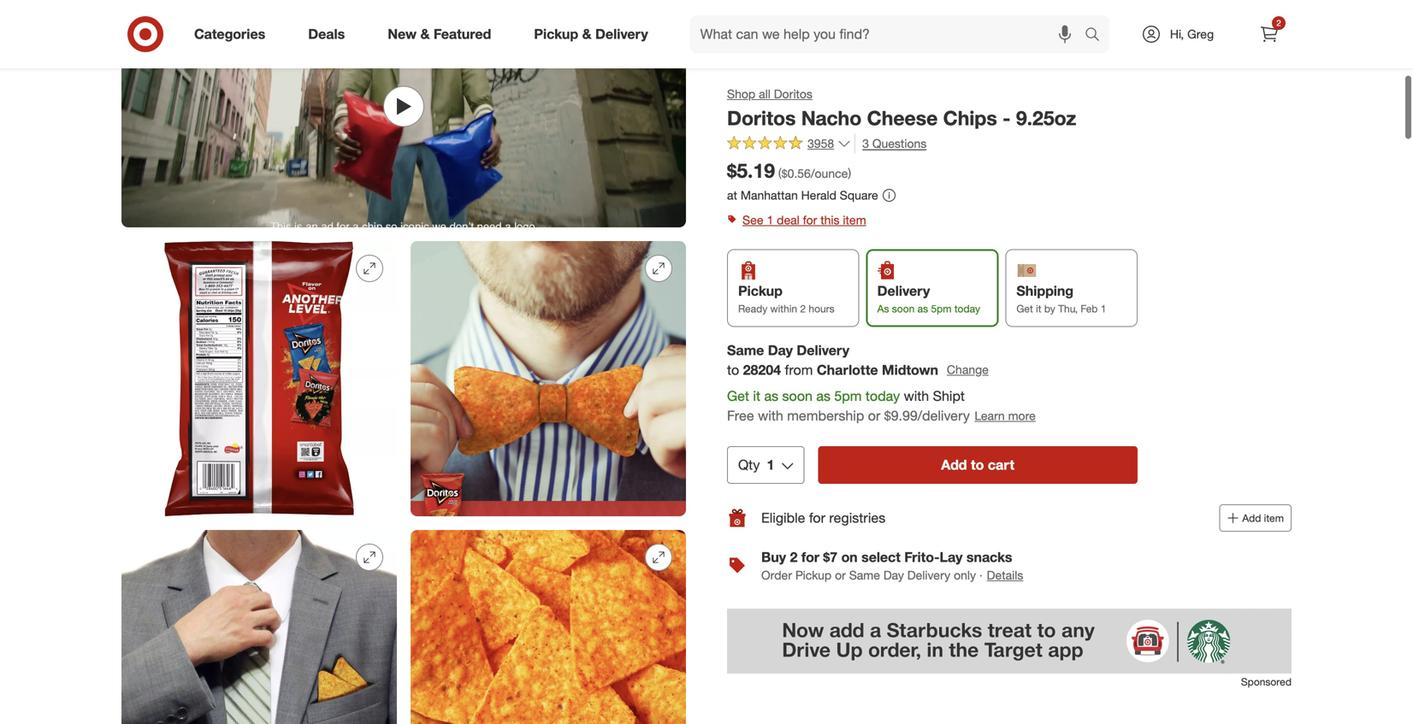 Task type: locate. For each thing, give the bounding box(es) containing it.
0 horizontal spatial or
[[835, 568, 846, 583]]

feb
[[1081, 302, 1098, 315]]

soon right as
[[892, 302, 915, 315]]

or inside get it as soon as 5pm today with shipt free with membership or $9.99/delivery learn more
[[868, 408, 881, 424]]

as
[[878, 302, 889, 315]]

change
[[947, 363, 989, 378]]

& for pickup
[[582, 26, 592, 42]]

pickup inside 'pickup ready within 2 hours'
[[738, 283, 783, 299]]

0 horizontal spatial item
[[843, 212, 867, 227]]

0 horizontal spatial soon
[[783, 388, 813, 405]]

frito-
[[905, 549, 940, 566]]

9.25oz
[[1016, 106, 1077, 130]]

1
[[767, 212, 774, 227], [1101, 302, 1107, 315], [767, 457, 775, 474]]

1 right feb
[[1101, 302, 1107, 315]]

cheese
[[867, 106, 938, 130]]

0 vertical spatial 2
[[1277, 18, 1282, 28]]

day down buy 2 for $7 on select frito-lay snacks "link" at the right of the page
[[884, 568, 904, 583]]

1 horizontal spatial 2
[[800, 302, 806, 315]]

1 horizontal spatial soon
[[892, 302, 915, 315]]

questions
[[873, 136, 927, 151]]

as down 28204
[[765, 388, 779, 405]]

see 1 deal for this item link
[[727, 208, 1292, 232]]

item inside add item button
[[1264, 512, 1284, 525]]

same down on
[[849, 568, 880, 583]]

pickup
[[534, 26, 579, 42], [738, 283, 783, 299], [796, 568, 832, 583]]

eligible
[[762, 510, 806, 527]]

0 horizontal spatial today
[[866, 388, 900, 405]]

0 vertical spatial for
[[803, 212, 818, 227]]

0 vertical spatial today
[[955, 302, 981, 315]]

0 vertical spatial it
[[1036, 302, 1042, 315]]

for left $7
[[802, 549, 820, 566]]

doritos right all
[[774, 86, 813, 101]]

1 horizontal spatial day
[[884, 568, 904, 583]]

0 horizontal spatial 5pm
[[835, 388, 862, 405]]

pickup & delivery
[[534, 26, 648, 42]]

delivery
[[596, 26, 648, 42], [878, 283, 930, 299], [797, 342, 850, 359], [908, 568, 951, 583]]

it up free
[[753, 388, 761, 405]]

or down from charlotte midtown
[[868, 408, 881, 424]]

1 for see 1 deal for this item
[[767, 212, 774, 227]]

with up $9.99/delivery
[[904, 388, 929, 405]]

1 horizontal spatial it
[[1036, 302, 1042, 315]]

from
[[785, 362, 813, 378]]

today inside get it as soon as 5pm today with shipt free with membership or $9.99/delivery learn more
[[866, 388, 900, 405]]

only
[[954, 568, 976, 583]]

0 vertical spatial doritos
[[774, 86, 813, 101]]

1 vertical spatial to
[[971, 457, 984, 474]]

day
[[768, 342, 793, 359], [884, 568, 904, 583]]

add for add item
[[1243, 512, 1262, 525]]

2 & from the left
[[582, 26, 592, 42]]

as inside delivery as soon as 5pm today
[[918, 302, 929, 315]]

qty 1
[[738, 457, 775, 474]]

2 horizontal spatial 2
[[1277, 18, 1282, 28]]

0 horizontal spatial day
[[768, 342, 793, 359]]

0 vertical spatial soon
[[892, 302, 915, 315]]

1 vertical spatial get
[[727, 388, 750, 405]]

at
[[727, 188, 738, 203]]

$0.56
[[782, 166, 811, 181]]

$5.19 ( $0.56 /ounce )
[[727, 159, 852, 183]]

same
[[727, 342, 764, 359], [849, 568, 880, 583]]

get inside get it as soon as 5pm today with shipt free with membership or $9.99/delivery learn more
[[727, 388, 750, 405]]

deals
[[308, 26, 345, 42]]

1 horizontal spatial add
[[1243, 512, 1262, 525]]

as up membership
[[817, 388, 831, 405]]

1 horizontal spatial item
[[1264, 512, 1284, 525]]

2 vertical spatial 1
[[767, 457, 775, 474]]

1 inside see 1 deal for this item link
[[767, 212, 774, 227]]

as right as
[[918, 302, 929, 315]]

0 horizontal spatial pickup
[[534, 26, 579, 42]]

it left by
[[1036, 302, 1042, 315]]

get inside the shipping get it by thu, feb 1
[[1017, 302, 1034, 315]]

1 horizontal spatial &
[[582, 26, 592, 42]]

to
[[727, 362, 739, 378], [971, 457, 984, 474]]

1 vertical spatial item
[[1264, 512, 1284, 525]]

2 horizontal spatial as
[[918, 302, 929, 315]]

1 vertical spatial soon
[[783, 388, 813, 405]]

2 vertical spatial pickup
[[796, 568, 832, 583]]

by
[[1045, 302, 1056, 315]]

qty
[[738, 457, 760, 474]]

it
[[1036, 302, 1042, 315], [753, 388, 761, 405]]

hi, greg
[[1171, 27, 1214, 42]]

1 vertical spatial 1
[[1101, 302, 1107, 315]]

today up change
[[955, 302, 981, 315]]

add
[[941, 457, 967, 474], [1243, 512, 1262, 525]]

1 vertical spatial with
[[758, 408, 784, 424]]

0 vertical spatial 1
[[767, 212, 774, 227]]

soon inside get it as soon as 5pm today with shipt free with membership or $9.99/delivery learn more
[[783, 388, 813, 405]]

get up free
[[727, 388, 750, 405]]

/ounce
[[811, 166, 848, 181]]

doritos down all
[[727, 106, 796, 130]]

1 horizontal spatial pickup
[[738, 283, 783, 299]]

soon down the from
[[783, 388, 813, 405]]

soon
[[892, 302, 915, 315], [783, 388, 813, 405]]

to left 28204
[[727, 362, 739, 378]]

1 vertical spatial same
[[849, 568, 880, 583]]

∙
[[980, 568, 983, 583]]

1 vertical spatial add
[[1243, 512, 1262, 525]]

5pm
[[931, 302, 952, 315], [835, 388, 862, 405]]

pickup for ready
[[738, 283, 783, 299]]

for inside buy 2 for $7 on select frito-lay snacks order pickup or same day delivery only ∙ details
[[802, 549, 820, 566]]

advertisement element
[[727, 609, 1292, 674]]

0 vertical spatial pickup
[[534, 26, 579, 42]]

1 horizontal spatial with
[[904, 388, 929, 405]]

change button
[[946, 361, 990, 380]]

$7
[[824, 549, 838, 566]]

or down on
[[835, 568, 846, 583]]

1 right see
[[767, 212, 774, 227]]

1 horizontal spatial same
[[849, 568, 880, 583]]

0 horizontal spatial add
[[941, 457, 967, 474]]

nacho
[[802, 106, 862, 130]]

0 horizontal spatial to
[[727, 362, 739, 378]]

shop all doritos doritos nacho cheese chips - 9.25oz
[[727, 86, 1077, 130]]

as
[[918, 302, 929, 315], [765, 388, 779, 405], [817, 388, 831, 405]]

same up "to 28204"
[[727, 342, 764, 359]]

2 horizontal spatial pickup
[[796, 568, 832, 583]]

add to cart
[[941, 457, 1015, 474]]

doritos nacho cheese chips - 9.25oz, 5 of 7 image
[[122, 531, 397, 725]]

5pm inside delivery as soon as 5pm today
[[931, 302, 952, 315]]

for left the this
[[803, 212, 818, 227]]

1 vertical spatial 2
[[800, 302, 806, 315]]

get
[[1017, 302, 1034, 315], [727, 388, 750, 405]]

2 right greg
[[1277, 18, 1282, 28]]

1 & from the left
[[421, 26, 430, 42]]

this
[[821, 212, 840, 227]]

0 vertical spatial add
[[941, 457, 967, 474]]

0 horizontal spatial &
[[421, 26, 430, 42]]

0 vertical spatial to
[[727, 362, 739, 378]]

0 horizontal spatial 2
[[790, 549, 798, 566]]

buy 2 for $7 on select frito-lay snacks order pickup or same day delivery only ∙ details
[[762, 549, 1024, 583]]

0 horizontal spatial it
[[753, 388, 761, 405]]

midtown
[[882, 362, 939, 378]]

with right free
[[758, 408, 784, 424]]

1 vertical spatial 5pm
[[835, 388, 862, 405]]

5pm down the charlotte
[[835, 388, 862, 405]]

get left by
[[1017, 302, 1034, 315]]

$5.19
[[727, 159, 775, 183]]

1 vertical spatial it
[[753, 388, 761, 405]]

for right the eligible
[[809, 510, 826, 527]]

1 vertical spatial day
[[884, 568, 904, 583]]

shop
[[727, 86, 756, 101]]

greg
[[1188, 27, 1214, 42]]

item inside see 1 deal for this item link
[[843, 212, 867, 227]]

1 vertical spatial pickup
[[738, 283, 783, 299]]

soon inside delivery as soon as 5pm today
[[892, 302, 915, 315]]

0 vertical spatial 5pm
[[931, 302, 952, 315]]

or
[[868, 408, 881, 424], [835, 568, 846, 583]]

2 link
[[1251, 15, 1289, 53]]

5pm right as
[[931, 302, 952, 315]]

1 horizontal spatial to
[[971, 457, 984, 474]]

(
[[779, 166, 782, 181]]

5pm inside get it as soon as 5pm today with shipt free with membership or $9.99/delivery learn more
[[835, 388, 862, 405]]

featured
[[434, 26, 491, 42]]

with
[[904, 388, 929, 405], [758, 408, 784, 424]]

0 vertical spatial item
[[843, 212, 867, 227]]

search button
[[1077, 15, 1118, 56]]

today down from charlotte midtown
[[866, 388, 900, 405]]

1 horizontal spatial 5pm
[[931, 302, 952, 315]]

to left cart on the bottom of the page
[[971, 457, 984, 474]]

chips
[[944, 106, 998, 130]]

from charlotte midtown
[[785, 362, 939, 378]]

1 vertical spatial or
[[835, 568, 846, 583]]

1 horizontal spatial or
[[868, 408, 881, 424]]

2 left hours
[[800, 302, 806, 315]]

0 vertical spatial or
[[868, 408, 881, 424]]

3958 link
[[727, 134, 852, 155]]

1 vertical spatial today
[[866, 388, 900, 405]]

new & featured link
[[373, 15, 513, 53]]

same inside buy 2 for $7 on select frito-lay snacks order pickup or same day delivery only ∙ details
[[849, 568, 880, 583]]

add to cart button
[[818, 447, 1138, 484]]

0 horizontal spatial get
[[727, 388, 750, 405]]

item
[[843, 212, 867, 227], [1264, 512, 1284, 525]]

1 horizontal spatial today
[[955, 302, 981, 315]]

0 vertical spatial get
[[1017, 302, 1034, 315]]

1 horizontal spatial get
[[1017, 302, 1034, 315]]

2 vertical spatial 2
[[790, 549, 798, 566]]

0 horizontal spatial same
[[727, 342, 764, 359]]

1 vertical spatial doritos
[[727, 106, 796, 130]]

2
[[1277, 18, 1282, 28], [800, 302, 806, 315], [790, 549, 798, 566]]

1 right qty
[[767, 457, 775, 474]]

2 vertical spatial for
[[802, 549, 820, 566]]

2 right the buy
[[790, 549, 798, 566]]

day up 28204
[[768, 342, 793, 359]]

)
[[848, 166, 852, 181]]

pickup ready within 2 hours
[[738, 283, 835, 315]]

today
[[955, 302, 981, 315], [866, 388, 900, 405]]

pickup inside buy 2 for $7 on select frito-lay snacks order pickup or same day delivery only ∙ details
[[796, 568, 832, 583]]

delivery as soon as 5pm today
[[878, 283, 981, 315]]



Task type: describe. For each thing, give the bounding box(es) containing it.
all
[[759, 86, 771, 101]]

pickup for &
[[534, 26, 579, 42]]

3 questions link
[[855, 134, 927, 154]]

-
[[1003, 106, 1011, 130]]

at manhattan herald square
[[727, 188, 879, 203]]

3 questions
[[863, 136, 927, 151]]

square
[[840, 188, 879, 203]]

buy 2 for $7 on select frito-lay snacks link
[[762, 549, 1013, 566]]

doritos nacho cheese chips - 9.25oz, 4 of 7 image
[[411, 242, 686, 517]]

What can we help you find? suggestions appear below search field
[[690, 15, 1089, 53]]

ready
[[738, 302, 768, 315]]

membership
[[787, 408, 865, 424]]

new
[[388, 26, 417, 42]]

shipt
[[933, 388, 965, 405]]

0 vertical spatial day
[[768, 342, 793, 359]]

3958
[[808, 136, 834, 151]]

hours
[[809, 302, 835, 315]]

snacks
[[967, 549, 1013, 566]]

1 vertical spatial for
[[809, 510, 826, 527]]

add item
[[1243, 512, 1284, 525]]

thu,
[[1059, 302, 1078, 315]]

1 for qty 1
[[767, 457, 775, 474]]

see
[[743, 212, 764, 227]]

or inside buy 2 for $7 on select frito-lay snacks order pickup or same day delivery only ∙ details
[[835, 568, 846, 583]]

eligible for registries
[[762, 510, 886, 527]]

sponsored
[[1241, 676, 1292, 689]]

new & featured
[[388, 26, 491, 42]]

get it as soon as 5pm today with shipt free with membership or $9.99/delivery learn more
[[727, 388, 1036, 424]]

doritos nacho cheese chips - 9.25oz, 3 of 7 image
[[122, 242, 397, 517]]

categories
[[194, 26, 265, 42]]

to inside button
[[971, 457, 984, 474]]

learn
[[975, 409, 1005, 424]]

manhattan
[[741, 188, 798, 203]]

it inside the shipping get it by thu, feb 1
[[1036, 302, 1042, 315]]

$9.99/delivery
[[885, 408, 970, 424]]

within
[[771, 302, 798, 315]]

28204
[[743, 362, 781, 378]]

delivery inside pickup & delivery link
[[596, 26, 648, 42]]

see 1 deal for this item
[[743, 212, 867, 227]]

select
[[862, 549, 901, 566]]

2 inside buy 2 for $7 on select frito-lay snacks order pickup or same day delivery only ∙ details
[[790, 549, 798, 566]]

3
[[863, 136, 869, 151]]

shipping get it by thu, feb 1
[[1017, 283, 1107, 315]]

cart
[[988, 457, 1015, 474]]

order
[[762, 568, 792, 583]]

free
[[727, 408, 755, 424]]

delivery inside delivery as soon as 5pm today
[[878, 283, 930, 299]]

categories link
[[180, 15, 287, 53]]

hi,
[[1171, 27, 1184, 42]]

details
[[987, 568, 1024, 583]]

charlotte
[[817, 362, 878, 378]]

registries
[[830, 510, 886, 527]]

0 horizontal spatial with
[[758, 408, 784, 424]]

doritos nacho cheese chips - 9.25oz, 2 of 7, play video image
[[122, 0, 686, 228]]

0 vertical spatial same
[[727, 342, 764, 359]]

lay
[[940, 549, 963, 566]]

deals link
[[294, 15, 366, 53]]

on
[[842, 549, 858, 566]]

doritos nacho cheese chips - 9.25oz, 6 of 7 image
[[411, 531, 686, 725]]

to 28204
[[727, 362, 781, 378]]

2 inside 'pickup ready within 2 hours'
[[800, 302, 806, 315]]

add item button
[[1220, 505, 1292, 532]]

today inside delivery as soon as 5pm today
[[955, 302, 981, 315]]

delivery inside buy 2 for $7 on select frito-lay snacks order pickup or same day delivery only ∙ details
[[908, 568, 951, 583]]

1 horizontal spatial as
[[817, 388, 831, 405]]

herald
[[802, 188, 837, 203]]

learn more button
[[974, 406, 1037, 426]]

details button
[[986, 566, 1025, 585]]

pickup & delivery link
[[520, 15, 670, 53]]

add for add to cart
[[941, 457, 967, 474]]

it inside get it as soon as 5pm today with shipt free with membership or $9.99/delivery learn more
[[753, 388, 761, 405]]

buy
[[762, 549, 786, 566]]

& for new
[[421, 26, 430, 42]]

more
[[1009, 409, 1036, 424]]

0 horizontal spatial as
[[765, 388, 779, 405]]

shipping
[[1017, 283, 1074, 299]]

search
[[1077, 27, 1118, 44]]

deal
[[777, 212, 800, 227]]

0 vertical spatial with
[[904, 388, 929, 405]]

day inside buy 2 for $7 on select frito-lay snacks order pickup or same day delivery only ∙ details
[[884, 568, 904, 583]]

1 inside the shipping get it by thu, feb 1
[[1101, 302, 1107, 315]]

same day delivery
[[727, 342, 850, 359]]



Task type: vqa. For each thing, say whether or not it's contained in the screenshot.
second the & from left
yes



